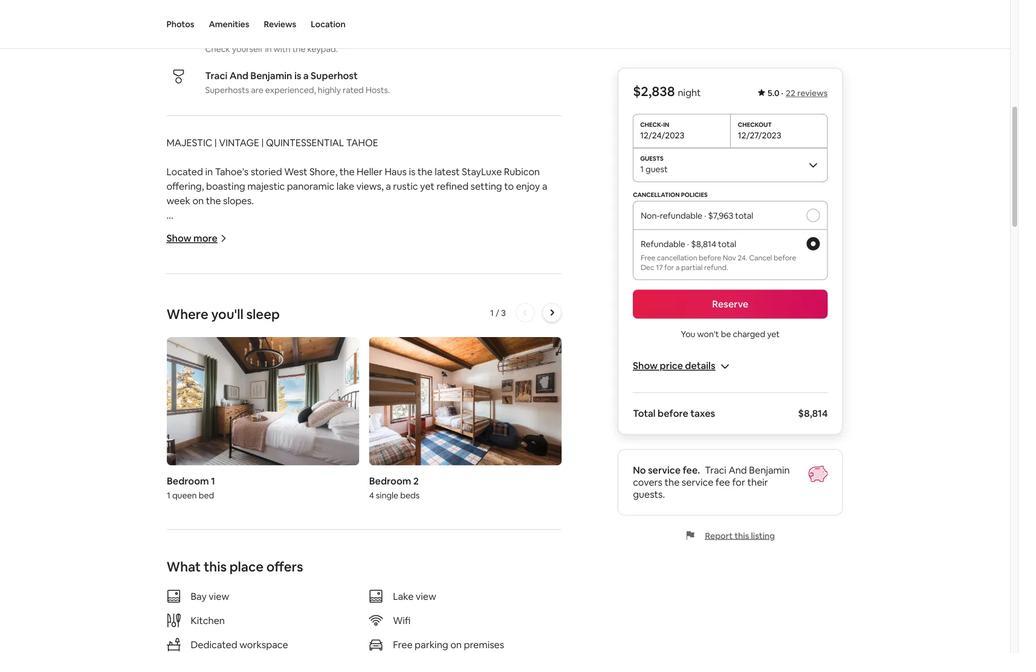 Task type: vqa. For each thing, say whether or not it's contained in the screenshot.
epic
yes



Task type: describe. For each thing, give the bounding box(es) containing it.
highly
[[318, 85, 341, 96]]

shake
[[232, 586, 259, 598]]

your up haus.
[[318, 586, 338, 598]]

traci and benjamin is a superhost superhosts are experienced, highly rated hosts.
[[205, 69, 390, 96]]

1 vertical spatial ·
[[704, 210, 706, 221]]

on down modern
[[470, 397, 481, 410]]

and right "gear,"
[[449, 586, 465, 598]]

atop
[[286, 499, 307, 511]]

redwood inside greeted with the warmth of alder and redwoods, you can unload your gear as you enter the mudroom. shake the snow off your boots, unload your gear, and head inside the old growth redwood halls of heller haus.
[[201, 601, 241, 613]]

and down a
[[167, 455, 183, 468]]

sleep
[[246, 306, 280, 323]]

amenities button
[[209, 0, 249, 48]]

superhost
[[311, 69, 358, 82]]

view inside - panoramic lake view ~ 3000 sq ft luxury lodge
[[241, 223, 262, 236]]

greeted
[[167, 572, 204, 584]]

the up shake
[[228, 572, 243, 584]]

to inside located in tahoe's storied west shore, the heller haus is the latest stayluxe rubicon offering, boasting majestic panoramic lake views, a rustic yet refined setting to enjoy a week on the slopes.
[[504, 180, 514, 192]]

of inside a home for all seasons, and retaining its gorgeous redwood post and beam architecture and soaring granite fireplace, this cozy but spacious mountain lodge is the perfect basecamp for all of your tahoe adventures. enjoy panoramic views from rubicon peak to mt rose, and sapphire blue waters that appear to be so close you could almost reach it. the heller haus is perched atop a vista that allows for a truly four season tahoe experience.
[[242, 470, 251, 482]]

refundable · $8,814 total free cancellation before nov 24. cancel before dec 17 for a partial refund.
[[641, 238, 796, 272]]

and down you'll
[[223, 325, 240, 337]]

with right up
[[321, 630, 341, 642]]

to down lodge,
[[315, 397, 324, 410]]

non-
[[641, 210, 660, 221]]

- for - 4 bathrooms
[[167, 267, 170, 279]]

3000
[[174, 238, 197, 250]]

haus for returns
[[413, 368, 436, 381]]

in up yourself
[[256, 28, 264, 41]]

refined for yet
[[437, 180, 469, 192]]

0 vertical spatial an
[[385, 397, 396, 410]]

peak
[[523, 470, 545, 482]]

tahoe inside thoughtfully renovated and restored in 2023, the heller haus returns to tahoe with the rich character of a classic alpine lodge, while delivering refined modern appointments and stunning design allowing you to unwind after an exhilarating day on the slopes, or a an epic day out on the lake.
[[484, 368, 511, 381]]

with inside thoughtfully renovated and restored in 2023, the heller haus returns to tahoe with the rich character of a classic alpine lodge, while delivering refined modern appointments and stunning design allowing you to unwind after an exhilarating day on the slopes, or a an epic day out on the lake.
[[513, 368, 532, 381]]

up
[[308, 630, 319, 642]]

self
[[205, 28, 223, 41]]

lake inside located in tahoe's storied west shore, the heller haus is the latest stayluxe rubicon offering, boasting majestic panoramic lake views, a rustic yet refined setting to enjoy a week on the slopes.
[[336, 180, 354, 192]]

offering,
[[167, 180, 204, 192]]

total
[[633, 407, 656, 420]]

the inside traci and benjamin covers the service fee for their guests.
[[665, 476, 680, 489]]

the left the lake.
[[250, 412, 265, 424]]

refined for delivering
[[410, 383, 442, 395]]

leather
[[244, 630, 276, 642]]

1 horizontal spatial yet
[[767, 329, 780, 339]]

workspace
[[240, 639, 288, 651]]

redwoods,
[[336, 572, 383, 584]]

bathrooms
[[180, 267, 229, 279]]

1 vertical spatial unload
[[370, 586, 401, 598]]

and up lodge
[[452, 441, 469, 453]]

0 vertical spatial total
[[735, 210, 753, 221]]

is down sapphire
[[238, 499, 244, 511]]

1 left /
[[490, 307, 494, 318]]

policies
[[681, 191, 708, 199]]

or inside thoughtfully renovated and restored in 2023, the heller haus returns to tahoe with the rich character of a classic alpine lodge, while delivering refined modern appointments and stunning design allowing you to unwind after an exhilarating day on the slopes, or a an epic day out on the lake.
[[533, 397, 543, 410]]

so
[[399, 485, 410, 497]]

and down rich
[[167, 397, 183, 410]]

rubicon inside a home for all seasons, and retaining its gorgeous redwood post and beam architecture and soaring granite fireplace, this cozy but spacious mountain lodge is the perfect basecamp for all of your tahoe adventures. enjoy panoramic views from rubicon peak to mt rose, and sapphire blue waters that appear to be so close you could almost reach it. the heller haus is perched atop a vista that allows for a truly four season tahoe experience.
[[485, 470, 521, 482]]

lake
[[393, 590, 414, 603]]

and up fireplace,
[[270, 441, 287, 453]]

1 vertical spatial all
[[230, 470, 240, 482]]

rated
[[343, 85, 364, 96]]

their
[[747, 476, 768, 489]]

bay view
[[191, 590, 229, 603]]

wood
[[258, 296, 284, 308]]

the down the warmth
[[261, 586, 276, 598]]

won't
[[697, 329, 719, 339]]

24.
[[738, 253, 748, 262]]

0 horizontal spatial day
[[200, 412, 217, 424]]

four
[[434, 499, 452, 511]]

enjoy
[[359, 470, 383, 482]]

to up it.
[[547, 470, 557, 482]]

for down the soaring
[[215, 470, 228, 482]]

in inside located in tahoe's storied west shore, the heller haus is the latest stayluxe rubicon offering, boasting majestic panoramic lake views, a rustic yet refined setting to enjoy a week on the slopes.
[[205, 165, 213, 178]]

1 left queen
[[167, 490, 170, 500]]

- for - granite hearth and wood burning fireplace - fast starlink mesh wifi - ski storage and pantry
[[167, 296, 170, 308]]

$2,838
[[633, 83, 675, 100]]

is up from
[[469, 455, 475, 468]]

parking
[[415, 639, 448, 651]]

a right enjoy
[[542, 180, 547, 192]]

ft
[[212, 238, 220, 250]]

12/24/2023
[[640, 130, 684, 141]]

sq
[[199, 238, 210, 250]]

of right halls
[[265, 601, 275, 613]]

covers
[[633, 476, 663, 489]]

rich
[[167, 383, 183, 395]]

show more
[[167, 232, 218, 245]]

2
[[413, 475, 419, 487]]

- panoramic lake view ~ 3000 sq ft luxury lodge
[[167, 223, 282, 250]]

kitchen
[[191, 614, 225, 627]]

spacious
[[356, 455, 395, 468]]

1 horizontal spatial before
[[699, 253, 721, 262]]

your up head
[[454, 572, 474, 584]]

for inside traci and benjamin covers the service fee for their guests.
[[732, 476, 745, 489]]

appear
[[340, 485, 372, 497]]

the left old
[[520, 586, 535, 598]]

traci for fee
[[705, 464, 727, 477]]

0 vertical spatial that
[[319, 485, 338, 497]]

this for report this listing
[[735, 530, 749, 541]]

traci for superhosts
[[205, 69, 227, 82]]

the
[[167, 499, 184, 511]]

place
[[230, 558, 264, 575]]

benjamin for their
[[749, 464, 790, 477]]

show for show more
[[167, 232, 191, 245]]

storied
[[251, 165, 282, 178]]

1 | from the left
[[214, 136, 217, 149]]

0 horizontal spatial service
[[648, 464, 681, 477]]

no
[[633, 464, 646, 477]]

no service fee.
[[633, 464, 700, 477]]

gear
[[476, 572, 497, 584]]

off
[[303, 586, 316, 598]]

alder
[[293, 572, 315, 584]]

0 horizontal spatial as
[[375, 630, 385, 642]]

1 inside dropdown button
[[640, 164, 644, 174]]

total inside refundable · $8,814 total free cancellation before nov 24. cancel before dec 17 for a partial refund.
[[718, 238, 736, 249]]

a right slopes,
[[545, 397, 550, 410]]

granite inside a home for all seasons, and retaining its gorgeous redwood post and beam architecture and soaring granite fireplace, this cozy but spacious mountain lodge is the perfect basecamp for all of your tahoe adventures. enjoy panoramic views from rubicon peak to mt rose, and sapphire blue waters that appear to be so close you could almost reach it. the heller haus is perched atop a vista that allows for a truly four season tahoe experience.
[[220, 455, 252, 468]]

this for what this place offers
[[204, 558, 227, 575]]

- for - panoramic lake view ~ 3000 sq ft luxury lodge
[[167, 223, 170, 236]]

cancel
[[749, 253, 772, 262]]

and up the mesh
[[239, 296, 256, 308]]

perfect
[[495, 455, 528, 468]]

1 guest button
[[633, 148, 828, 182]]

0 horizontal spatial free
[[393, 639, 413, 651]]

granite
[[172, 296, 206, 308]]

almost
[[482, 485, 512, 497]]

mudroom.
[[184, 586, 230, 598]]

panoramic inside a home for all seasons, and retaining its gorgeous redwood post and beam architecture and soaring granite fireplace, this cozy but spacious mountain lodge is the perfect basecamp for all of your tahoe adventures. enjoy panoramic views from rubicon peak to mt rose, and sapphire blue waters that appear to be so close you could almost reach it. the heller haus is perched atop a vista that allows for a truly four season tahoe experience.
[[385, 470, 432, 482]]

heller inside greeted with the warmth of alder and redwoods, you can unload your gear as you enter the mudroom. shake the snow off your boots, unload your gear, and head inside the old growth redwood halls of heller haus.
[[277, 601, 303, 613]]

taxes
[[690, 407, 715, 420]]

charged
[[733, 329, 765, 339]]

photos button
[[167, 0, 194, 48]]

2 | from the left
[[261, 136, 264, 149]]

experienced,
[[265, 85, 316, 96]]

on right roars at the bottom left of the page
[[446, 630, 457, 642]]

its
[[330, 441, 341, 453]]

to up allows
[[374, 485, 384, 497]]

slopes,
[[500, 397, 531, 410]]

is inside traci and benjamin is a superhost superhosts are experienced, highly rated hosts.
[[294, 69, 301, 82]]

on right parking
[[450, 639, 462, 651]]

$7,963
[[708, 210, 733, 221]]

lake inside - panoramic lake view ~ 3000 sq ft luxury lodge
[[221, 223, 239, 236]]

the down boasting on the left top
[[206, 194, 221, 207]]

a down 'so'
[[404, 499, 410, 511]]

0 horizontal spatial before
[[658, 407, 688, 420]]

enjoy
[[516, 180, 540, 192]]

for down 'so'
[[389, 499, 402, 511]]

wifi
[[257, 310, 276, 323]]

the up delivering
[[368, 368, 383, 381]]

you inside thoughtfully renovated and restored in 2023, the heller haus returns to tahoe with the rich character of a classic alpine lodge, while delivering refined modern appointments and stunning design allowing you to unwind after an exhilarating day on the slopes, or a an epic day out on the lake.
[[297, 397, 313, 410]]

with inside self check-in check yourself in with the keypad.
[[274, 44, 291, 54]]

experience.
[[167, 514, 218, 526]]

a left vista
[[309, 499, 314, 511]]

2 horizontal spatial before
[[774, 253, 796, 262]]

ski
[[172, 325, 185, 337]]

and for fee
[[729, 464, 747, 477]]

2023,
[[342, 368, 366, 381]]

halls
[[244, 601, 263, 613]]

reviews
[[264, 19, 296, 30]]

on inside located in tahoe's storied west shore, the heller haus is the latest stayluxe rubicon offering, boasting majestic panoramic lake views, a rustic yet refined setting to enjoy a week on the slopes.
[[192, 194, 204, 207]]

and up the alpine
[[273, 368, 290, 381]]

hosts.
[[366, 85, 390, 96]]

1 up bed
[[211, 475, 215, 487]]

show for show price details
[[633, 360, 658, 372]]

shore,
[[310, 165, 337, 178]]

a inside traci and benjamin is a superhost superhosts are experienced, highly rated hosts.
[[303, 69, 309, 82]]

redwood inside a home for all seasons, and retaining its gorgeous redwood post and beam architecture and soaring granite fireplace, this cozy but spacious mountain lodge is the perfect basecamp for all of your tahoe adventures. enjoy panoramic views from rubicon peak to mt rose, and sapphire blue waters that appear to be so close you could almost reach it. the heller haus is perched atop a vista that allows for a truly four season tahoe experience.
[[387, 441, 428, 453]]

lodge
[[254, 238, 282, 250]]

setting
[[471, 180, 502, 192]]

$2,838 night
[[633, 83, 701, 100]]

you left the can
[[386, 572, 402, 584]]

your inside a home for all seasons, and retaining its gorgeous redwood post and beam architecture and soaring granite fireplace, this cozy but spacious mountain lodge is the perfect basecamp for all of your tahoe adventures. enjoy panoramic views from rubicon peak to mt rose, and sapphire blue waters that appear to be so close you could almost reach it. the heller haus is perched atop a vista that allows for a truly four season tahoe experience.
[[253, 470, 273, 482]]

could
[[455, 485, 480, 497]]

view for lake view
[[416, 590, 436, 603]]

be inside a home for all seasons, and retaining its gorgeous redwood post and beam architecture and soaring granite fireplace, this cozy but spacious mountain lodge is the perfect basecamp for all of your tahoe adventures. enjoy panoramic views from rubicon peak to mt rose, and sapphire blue waters that appear to be so close you could almost reach it. the heller haus is perched atop a vista that allows for a truly four season tahoe experience.
[[386, 485, 397, 497]]

for up the soaring
[[203, 441, 216, 453]]

this inside a home for all seasons, and retaining its gorgeous redwood post and beam architecture and soaring granite fireplace, this cozy but spacious mountain lodge is the perfect basecamp for all of your tahoe adventures. enjoy panoramic views from rubicon peak to mt rose, and sapphire blue waters that appear to be so close you could almost reach it. the heller haus is perched atop a vista that allows for a truly four season tahoe experience.
[[297, 455, 313, 468]]

can
[[404, 572, 420, 584]]

1 horizontal spatial be
[[721, 329, 731, 339]]

1 / 3
[[490, 307, 506, 318]]

the up growth
[[167, 586, 182, 598]]

panoramic
[[172, 223, 219, 236]]



Task type: locate. For each thing, give the bounding box(es) containing it.
and right alder
[[318, 572, 334, 584]]

indulge in the serene beauty of lake tahoe from the comfort of our modern rustic bedroom, thoughtfully designed to provide a refined mountain escape and elevate your stay. image
[[167, 337, 359, 465], [167, 337, 359, 465]]

1 vertical spatial lake
[[221, 223, 239, 236]]

with inside greeted with the warmth of alder and redwoods, you can unload your gear as you enter the mudroom. shake the snow off your boots, unload your gear, and head inside the old growth redwood halls of heller haus.
[[206, 572, 226, 584]]

bedroom 1 1 queen bed
[[167, 475, 215, 500]]

refundable
[[660, 210, 702, 221]]

1 vertical spatial and
[[729, 464, 747, 477]]

0 vertical spatial show
[[167, 232, 191, 245]]

on
[[192, 194, 204, 207], [470, 397, 481, 410], [236, 412, 247, 424], [202, 630, 214, 642], [446, 630, 457, 642], [450, 639, 462, 651]]

None radio
[[807, 237, 820, 251]]

stunning
[[185, 397, 224, 410]]

stayluxe
[[462, 165, 502, 178]]

0 horizontal spatial benjamin
[[250, 69, 292, 82]]

traci inside traci and benjamin is a superhost superhosts are experienced, highly rated hosts.
[[205, 69, 227, 82]]

0 horizontal spatial granite
[[220, 455, 252, 468]]

0 horizontal spatial haus
[[214, 499, 236, 511]]

panoramic up 'so'
[[385, 470, 432, 482]]

0 horizontal spatial ·
[[687, 238, 689, 249]]

1 vertical spatial an
[[167, 412, 177, 424]]

guest
[[646, 164, 668, 174]]

1 vertical spatial $8,814
[[798, 407, 828, 420]]

the inside a home for all seasons, and retaining its gorgeous redwood post and beam architecture and soaring granite fireplace, this cozy but spacious mountain lodge is the perfect basecamp for all of your tahoe adventures. enjoy panoramic views from rubicon peak to mt rose, and sapphire blue waters that appear to be so close you could almost reach it. the heller haus is perched atop a vista that allows for a truly four season tahoe experience.
[[478, 455, 493, 468]]

service left fee
[[682, 476, 714, 489]]

is up rustic
[[409, 165, 415, 178]]

cancellation
[[633, 191, 680, 199]]

0 vertical spatial be
[[721, 329, 731, 339]]

old
[[537, 586, 551, 598]]

0 vertical spatial this
[[297, 455, 313, 468]]

0 horizontal spatial and
[[229, 69, 248, 82]]

all up sapphire
[[230, 470, 240, 482]]

1 bedroom from the left
[[167, 475, 209, 487]]

· inside refundable · $8,814 total free cancellation before nov 24. cancel before dec 17 for a partial refund.
[[687, 238, 689, 249]]

0 vertical spatial day
[[452, 397, 468, 410]]

1 vertical spatial redwood
[[201, 601, 241, 613]]

bedroom up the single on the left of the page
[[369, 475, 411, 487]]

1 vertical spatial free
[[393, 639, 413, 651]]

tahoe's
[[215, 165, 249, 178]]

with up mudroom.
[[206, 572, 226, 584]]

a up experienced,
[[303, 69, 309, 82]]

free parking on premises
[[393, 639, 504, 651]]

luxury
[[222, 238, 251, 250]]

1 horizontal spatial ·
[[704, 210, 706, 221]]

growth
[[167, 601, 199, 613]]

alpine
[[280, 383, 307, 395]]

and inside traci and benjamin covers the service fee for their guests.
[[729, 464, 747, 477]]

free up dec
[[641, 253, 656, 262]]

photos
[[167, 19, 194, 30]]

0 horizontal spatial view
[[209, 590, 229, 603]]

an left epic
[[167, 412, 177, 424]]

the down wifi
[[387, 630, 402, 642]]

with
[[274, 44, 291, 54], [513, 368, 532, 381], [206, 572, 226, 584], [321, 630, 341, 642]]

4 - from the top
[[167, 310, 170, 323]]

for inside refundable · $8,814 total free cancellation before nov 24. cancel before dec 17 for a partial refund.
[[665, 263, 674, 272]]

1 horizontal spatial and
[[729, 464, 747, 477]]

all left seasons,
[[218, 441, 228, 453]]

and for superhosts
[[229, 69, 248, 82]]

of inside thoughtfully renovated and restored in 2023, the heller haus returns to tahoe with the rich character of a classic alpine lodge, while delivering refined modern appointments and stunning design allowing you to unwind after an exhilarating day on the slopes, or a an epic day out on the lake.
[[230, 383, 240, 395]]

· left $7,963
[[704, 210, 706, 221]]

in right yourself
[[265, 44, 272, 54]]

rubicon up almost
[[485, 470, 521, 482]]

- 4 bathrooms
[[167, 267, 229, 279]]

benjamin inside traci and benjamin covers the service fee for their guests.
[[749, 464, 790, 477]]

an down delivering
[[385, 397, 396, 410]]

1 horizontal spatial all
[[230, 470, 240, 482]]

bedroom inside bedroom 2 4 single beds
[[369, 475, 411, 487]]

reviews button
[[264, 0, 296, 48]]

- left the granite
[[167, 296, 170, 308]]

enter
[[529, 572, 553, 584]]

- up ~
[[167, 223, 170, 236]]

a left rustic
[[386, 180, 391, 192]]

refined inside located in tahoe's storied west shore, the heller haus is the latest stayluxe rubicon offering, boasting majestic panoramic lake views, a rustic yet refined setting to enjoy a week on the slopes.
[[437, 180, 469, 192]]

of up the snow
[[281, 572, 291, 584]]

this down retaining
[[297, 455, 313, 468]]

the left the keypad.
[[292, 44, 306, 54]]

fireplace,
[[254, 455, 295, 468]]

/
[[496, 307, 499, 318]]

0 vertical spatial rubicon
[[504, 165, 540, 178]]

heller inside a home for all seasons, and retaining its gorgeous redwood post and beam architecture and soaring granite fireplace, this cozy but spacious mountain lodge is the perfect basecamp for all of your tahoe adventures. enjoy panoramic views from rubicon peak to mt rose, and sapphire blue waters that appear to be so close you could almost reach it. the heller haus is perched atop a vista that allows for a truly four season tahoe experience.
[[186, 499, 212, 511]]

redwood up mountain
[[387, 441, 428, 453]]

haus inside thoughtfully renovated and restored in 2023, the heller haus returns to tahoe with the rich character of a classic alpine lodge, while delivering refined modern appointments and stunning design allowing you to unwind after an exhilarating day on the slopes, or a an epic day out on the lake.
[[413, 368, 436, 381]]

0 horizontal spatial an
[[167, 412, 177, 424]]

is up experienced,
[[294, 69, 301, 82]]

bedroom 2 4 single beds
[[369, 475, 419, 500]]

0 vertical spatial granite
[[220, 455, 252, 468]]

1 vertical spatial be
[[386, 485, 397, 497]]

2 vertical spatial ·
[[687, 238, 689, 249]]

tahoe
[[484, 368, 511, 381], [275, 470, 302, 482], [488, 499, 515, 511]]

0 horizontal spatial that
[[319, 485, 338, 497]]

before up refund.
[[699, 253, 721, 262]]

0 vertical spatial unload
[[422, 572, 452, 584]]

heller up views,
[[357, 165, 383, 178]]

refined inside thoughtfully renovated and restored in 2023, the heller haus returns to tahoe with the rich character of a classic alpine lodge, while delivering refined modern appointments and stunning design allowing you to unwind after an exhilarating day on the slopes, or a an epic day out on the lake.
[[410, 383, 442, 395]]

this left listing
[[735, 530, 749, 541]]

or
[[533, 397, 543, 410], [278, 630, 287, 642]]

and
[[239, 296, 256, 308], [223, 325, 240, 337], [273, 368, 290, 381], [167, 397, 183, 410], [270, 441, 287, 453], [452, 441, 469, 453], [167, 455, 183, 468], [207, 485, 223, 497], [318, 572, 334, 584], [449, 586, 465, 598]]

1 vertical spatial or
[[278, 630, 287, 642]]

5 - from the top
[[167, 325, 170, 337]]

1 vertical spatial tahoe
[[275, 470, 302, 482]]

of up design
[[230, 383, 240, 395]]

2 vertical spatial haus
[[214, 499, 236, 511]]

hearth
[[208, 296, 237, 308]]

architecture
[[499, 441, 553, 453]]

the left slopes,
[[483, 397, 498, 410]]

1 vertical spatial benjamin
[[749, 464, 790, 477]]

granite down seasons,
[[220, 455, 252, 468]]

lake left views,
[[336, 180, 354, 192]]

2 vertical spatial this
[[204, 558, 227, 575]]

basecamp
[[167, 470, 213, 482]]

retaining
[[289, 441, 328, 453]]

the right shore,
[[340, 165, 355, 178]]

queen
[[172, 490, 197, 500]]

1 horizontal spatial an
[[385, 397, 396, 410]]

head
[[467, 586, 490, 598]]

is
[[294, 69, 301, 82], [409, 165, 415, 178], [469, 455, 475, 468], [238, 499, 244, 511]]

0 vertical spatial all
[[218, 441, 228, 453]]

- down ~
[[167, 267, 170, 279]]

nov
[[723, 253, 736, 262]]

you inside a home for all seasons, and retaining its gorgeous redwood post and beam architecture and soaring granite fireplace, this cozy but spacious mountain lodge is the perfect basecamp for all of your tahoe adventures. enjoy panoramic views from rubicon peak to mt rose, and sapphire blue waters that appear to be so close you could almost reach it. the heller haus is perched atop a vista that allows for a truly four season tahoe experience.
[[437, 485, 453, 497]]

- inside - panoramic lake view ~ 3000 sq ft luxury lodge
[[167, 223, 170, 236]]

view for bay view
[[209, 590, 229, 603]]

0 horizontal spatial all
[[218, 441, 228, 453]]

1 horizontal spatial $8,814
[[798, 407, 828, 420]]

yet
[[420, 180, 435, 192], [767, 329, 780, 339]]

0 vertical spatial traci
[[205, 69, 227, 82]]

as inside greeted with the warmth of alder and redwoods, you can unload your gear as you enter the mudroom. shake the snow off your boots, unload your gear, and head inside the old growth redwood halls of heller haus.
[[499, 572, 508, 584]]

a inside refundable · $8,814 total free cancellation before nov 24. cancel before dec 17 for a partial refund.
[[676, 263, 680, 272]]

offers
[[266, 558, 303, 575]]

22 reviews button
[[786, 88, 828, 99]]

heller down the snow
[[277, 601, 303, 613]]

bedroom for bedroom 2
[[369, 475, 411, 487]]

1 horizontal spatial redwood
[[387, 441, 428, 453]]

guests.
[[633, 488, 665, 501]]

reach
[[515, 485, 540, 497]]

yourself
[[232, 44, 263, 54]]

0 vertical spatial or
[[533, 397, 543, 410]]

traci inside traci and benjamin covers the service fee for their guests.
[[705, 464, 727, 477]]

0 horizontal spatial traci
[[205, 69, 227, 82]]

0 vertical spatial tahoe
[[484, 368, 511, 381]]

of up sapphire
[[242, 470, 251, 482]]

None radio
[[807, 209, 820, 222]]

for right the 17
[[665, 263, 674, 272]]

0 horizontal spatial yet
[[420, 180, 435, 192]]

benjamin inside traci and benjamin is a superhost superhosts are experienced, highly rated hosts.
[[250, 69, 292, 82]]

5.0
[[768, 88, 780, 99]]

located in tahoe's storied west shore, the heller haus is the latest stayluxe rubicon offering, boasting majestic panoramic lake views, a rustic yet refined setting to enjoy a week on the slopes.
[[167, 165, 550, 207]]

0 horizontal spatial |
[[214, 136, 217, 149]]

benjamin up are
[[250, 69, 292, 82]]

that up vista
[[319, 485, 338, 497]]

heller up delivering
[[385, 368, 411, 381]]

reviews
[[797, 88, 828, 99]]

0 vertical spatial ·
[[781, 88, 783, 99]]

1 horizontal spatial that
[[339, 499, 358, 511]]

haus up exhilarating at the bottom
[[413, 368, 436, 381]]

tahoe up blue
[[275, 470, 302, 482]]

bedroom inside bedroom 1 1 queen bed
[[167, 475, 209, 487]]

haus for is
[[385, 165, 407, 178]]

0 vertical spatial lake
[[336, 180, 354, 192]]

the up appointments
[[534, 368, 549, 381]]

1 horizontal spatial benjamin
[[749, 464, 790, 477]]

your down the can
[[403, 586, 423, 598]]

curl
[[289, 630, 306, 642]]

for right fee
[[732, 476, 745, 489]]

yet inside located in tahoe's storied west shore, the heller haus is the latest stayluxe rubicon offering, boasting majestic panoramic lake views, a rustic yet refined setting to enjoy a week on the slopes.
[[420, 180, 435, 192]]

- left fast
[[167, 310, 170, 323]]

haus
[[385, 165, 407, 178], [413, 368, 436, 381], [214, 499, 236, 511]]

with up appointments
[[513, 368, 532, 381]]

2 horizontal spatial ·
[[781, 88, 783, 99]]

renovated
[[225, 368, 271, 381]]

1 horizontal spatial unload
[[422, 572, 452, 584]]

a left book
[[343, 630, 348, 642]]

week
[[167, 194, 190, 207]]

show inside button
[[633, 360, 658, 372]]

2 vertical spatial tahoe
[[488, 499, 515, 511]]

yet right charged
[[767, 329, 780, 339]]

restored
[[292, 368, 330, 381]]

0 vertical spatial refined
[[437, 180, 469, 192]]

be right won't
[[721, 329, 731, 339]]

1 vertical spatial show
[[633, 360, 658, 372]]

1 vertical spatial that
[[339, 499, 358, 511]]

1 vertical spatial refined
[[410, 383, 442, 395]]

rubicon up enjoy
[[504, 165, 540, 178]]

all
[[218, 441, 228, 453], [230, 470, 240, 482]]

2 horizontal spatial haus
[[413, 368, 436, 381]]

0 vertical spatial benjamin
[[250, 69, 292, 82]]

1 - from the top
[[167, 223, 170, 236]]

your
[[253, 470, 273, 482], [454, 572, 474, 584], [318, 586, 338, 598], [403, 586, 423, 598]]

1 horizontal spatial show
[[633, 360, 658, 372]]

rubicon inside located in tahoe's storied west shore, the heller haus is the latest stayluxe rubicon offering, boasting majestic panoramic lake views, a rustic yet refined setting to enjoy a week on the slopes.
[[504, 165, 540, 178]]

0 horizontal spatial or
[[278, 630, 287, 642]]

in left 2023,
[[332, 368, 340, 381]]

day down modern
[[452, 397, 468, 410]]

to left enjoy
[[504, 180, 514, 192]]

show
[[167, 232, 191, 245], [633, 360, 658, 372]]

1 guest
[[640, 164, 668, 174]]

1 horizontal spatial as
[[499, 572, 508, 584]]

0 vertical spatial $8,814
[[691, 238, 716, 249]]

redwood up kitchen at the bottom of page
[[201, 601, 241, 613]]

$8,814 inside refundable · $8,814 total free cancellation before nov 24. cancel before dec 17 for a partial refund.
[[691, 238, 716, 249]]

free
[[641, 253, 656, 262], [393, 639, 413, 651]]

0 horizontal spatial bedroom
[[167, 475, 209, 487]]

1 horizontal spatial this
[[297, 455, 313, 468]]

cancellation policies
[[633, 191, 708, 199]]

bed
[[198, 490, 214, 500]]

1 vertical spatial 4
[[369, 490, 374, 500]]

adventures.
[[305, 470, 357, 482]]

on down design
[[236, 412, 247, 424]]

roars
[[421, 630, 444, 642]]

0 vertical spatial yet
[[420, 180, 435, 192]]

thoughtfully renovated and restored in 2023, the heller haus returns to tahoe with the rich character of a classic alpine lodge, while delivering refined modern appointments and stunning design allowing you to unwind after an exhilarating day on the slopes, or a an epic day out on the lake.
[[167, 368, 552, 424]]

1 vertical spatial haus
[[413, 368, 436, 381]]

4 inside bedroom 2 4 single beds
[[369, 490, 374, 500]]

0 horizontal spatial lake
[[221, 223, 239, 236]]

1 horizontal spatial bedroom
[[369, 475, 411, 487]]

1 horizontal spatial or
[[533, 397, 543, 410]]

price
[[660, 360, 683, 372]]

report
[[705, 530, 733, 541]]

| left vintage
[[214, 136, 217, 149]]

sapphire
[[225, 485, 264, 497]]

0 horizontal spatial panoramic
[[287, 180, 334, 192]]

returns
[[438, 368, 470, 381]]

yet right rustic
[[420, 180, 435, 192]]

fire
[[404, 630, 419, 642]]

and left their
[[729, 464, 747, 477]]

haus inside a home for all seasons, and retaining its gorgeous redwood post and beam architecture and soaring granite fireplace, this cozy but spacious mountain lodge is the perfect basecamp for all of your tahoe adventures. enjoy panoramic views from rubicon peak to mt rose, and sapphire blue waters that appear to be so close you could almost reach it. the heller haus is perched atop a vista that allows for a truly four season tahoe experience.
[[214, 499, 236, 511]]

haus inside located in tahoe's storied west shore, the heller haus is the latest stayluxe rubicon offering, boasting majestic panoramic lake views, a rustic yet refined setting to enjoy a week on the slopes.
[[385, 165, 407, 178]]

1 vertical spatial total
[[718, 238, 736, 249]]

1 vertical spatial panoramic
[[385, 470, 432, 482]]

where you'll sleep region
[[162, 303, 566, 505]]

vintage
[[219, 136, 259, 149]]

free inside refundable · $8,814 total free cancellation before nov 24. cancel before dec 17 for a partial refund.
[[641, 253, 656, 262]]

1 vertical spatial granite
[[486, 630, 518, 642]]

0 horizontal spatial this
[[204, 558, 227, 575]]

double the fun, double the beds, and double the memories made in this cozy kids' room! image
[[369, 337, 561, 465], [369, 337, 561, 465]]

burning
[[286, 296, 320, 308]]

2 bedroom from the left
[[369, 475, 411, 487]]

dec
[[641, 263, 654, 272]]

1 vertical spatial yet
[[767, 329, 780, 339]]

this up mudroom.
[[204, 558, 227, 575]]

out
[[219, 412, 234, 424]]

1 vertical spatial rubicon
[[485, 470, 521, 482]]

0 vertical spatial redwood
[[387, 441, 428, 453]]

or left curl at the bottom
[[278, 630, 287, 642]]

haus down sapphire
[[214, 499, 236, 511]]

refined down latest
[[437, 180, 469, 192]]

0 horizontal spatial show
[[167, 232, 191, 245]]

and right rose,
[[207, 485, 223, 497]]

a down renovated at the left bottom of the page
[[242, 383, 247, 395]]

1 horizontal spatial free
[[641, 253, 656, 262]]

the down the beam
[[478, 455, 493, 468]]

1 vertical spatial as
[[375, 630, 385, 642]]

tahoe
[[346, 136, 378, 149]]

and inside traci and benjamin is a superhost superhosts are experienced, highly rated hosts.
[[229, 69, 248, 82]]

heller inside thoughtfully renovated and restored in 2023, the heller haus returns to tahoe with the rich character of a classic alpine lodge, while delivering refined modern appointments and stunning design allowing you to unwind after an exhilarating day on the slopes, or a an epic day out on the lake.
[[385, 368, 411, 381]]

0 horizontal spatial 4
[[172, 267, 178, 279]]

before right total
[[658, 407, 688, 420]]

2 horizontal spatial this
[[735, 530, 749, 541]]

0 horizontal spatial be
[[386, 485, 397, 497]]

1 horizontal spatial granite
[[486, 630, 518, 642]]

unload down redwoods,
[[370, 586, 401, 598]]

it.
[[542, 485, 550, 497]]

to up modern
[[472, 368, 481, 381]]

fee.
[[683, 464, 700, 477]]

the inside self check-in check yourself in with the keypad.
[[292, 44, 306, 54]]

bedroom for bedroom 1
[[167, 475, 209, 487]]

your down fireplace,
[[253, 470, 273, 482]]

in up boasting on the left top
[[205, 165, 213, 178]]

panoramic inside located in tahoe's storied west shore, the heller haus is the latest stayluxe rubicon offering, boasting majestic panoramic lake views, a rustic yet refined setting to enjoy a week on the slopes.
[[287, 180, 334, 192]]

1 horizontal spatial day
[[452, 397, 468, 410]]

benjamin for experienced,
[[250, 69, 292, 82]]

0 horizontal spatial redwood
[[201, 601, 241, 613]]

the left latest
[[418, 165, 433, 178]]

you up 'inside'
[[511, 572, 527, 584]]

1 horizontal spatial service
[[682, 476, 714, 489]]

heller down rose,
[[186, 499, 212, 511]]

traci up superhosts at the top of the page
[[205, 69, 227, 82]]

haus.
[[305, 601, 329, 613]]

0 vertical spatial 4
[[172, 267, 178, 279]]

is inside located in tahoe's storied west shore, the heller haus is the latest stayluxe rubicon offering, boasting majestic panoramic lake views, a rustic yet refined setting to enjoy a week on the slopes.
[[409, 165, 415, 178]]

reserve
[[712, 298, 749, 310]]

cancellation
[[657, 253, 697, 262]]

unload up "gear,"
[[422, 572, 452, 584]]

· for 22
[[781, 88, 783, 99]]

and
[[229, 69, 248, 82], [729, 464, 747, 477]]

in right roars at the bottom left of the page
[[459, 630, 467, 642]]

season
[[455, 499, 486, 511]]

in inside thoughtfully renovated and restored in 2023, the heller haus returns to tahoe with the rich character of a classic alpine lodge, while delivering refined modern appointments and stunning design allowing you to unwind after an exhilarating day on the slopes, or a an epic day out on the lake.
[[332, 368, 340, 381]]

heller inside located in tahoe's storied west shore, the heller haus is the latest stayluxe rubicon offering, boasting majestic panoramic lake views, a rustic yet refined setting to enjoy a week on the slopes.
[[357, 165, 383, 178]]

home
[[175, 441, 201, 453]]

3 - from the top
[[167, 296, 170, 308]]

the
[[292, 44, 306, 54], [340, 165, 355, 178], [418, 165, 433, 178], [206, 194, 221, 207], [368, 368, 383, 381], [534, 368, 549, 381], [483, 397, 498, 410], [250, 412, 265, 424], [478, 455, 493, 468], [665, 476, 680, 489], [228, 572, 243, 584], [167, 586, 182, 598], [261, 586, 276, 598], [520, 586, 535, 598], [387, 630, 402, 642], [469, 630, 484, 642]]

on down kitchen at the bottom of page
[[202, 630, 214, 642]]

0 horizontal spatial $8,814
[[691, 238, 716, 249]]

1 horizontal spatial |
[[261, 136, 264, 149]]

day down stunning
[[200, 412, 217, 424]]

0 vertical spatial free
[[641, 253, 656, 262]]

1 vertical spatial traci
[[705, 464, 727, 477]]

premises
[[464, 639, 504, 651]]

dedicated workspace
[[191, 639, 288, 651]]

unwind
[[167, 630, 200, 642]]

a down cancellation
[[676, 263, 680, 272]]

the down head
[[469, 630, 484, 642]]

- granite hearth and wood burning fireplace - fast starlink mesh wifi - ski storage and pantry
[[167, 296, 361, 337]]

benjamin right fee
[[749, 464, 790, 477]]

· for $8,814
[[687, 238, 689, 249]]

non-refundable · $7,963 total
[[641, 210, 753, 221]]

1 vertical spatial day
[[200, 412, 217, 424]]

be left 'so'
[[386, 485, 397, 497]]

2 - from the top
[[167, 267, 170, 279]]

close
[[412, 485, 435, 497]]

service inside traci and benjamin covers the service fee for their guests.
[[682, 476, 714, 489]]

on down offering,
[[192, 194, 204, 207]]



